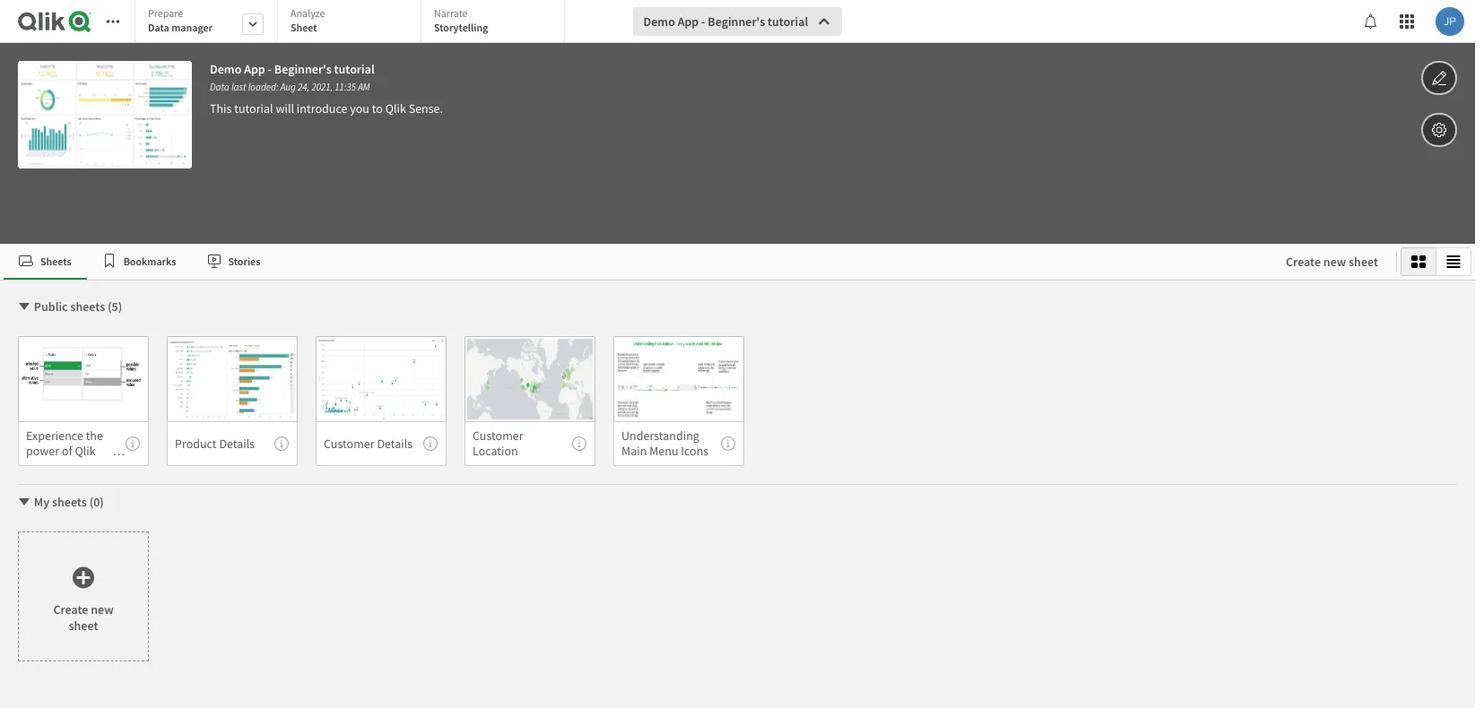 Task type: vqa. For each thing, say whether or not it's contained in the screenshot.
Open
no



Task type: describe. For each thing, give the bounding box(es) containing it.
(0)
[[89, 494, 104, 510]]

analyze
[[291, 6, 325, 20]]

tooltip for understanding main menu icons
[[721, 437, 736, 451]]

customer location menu item
[[465, 422, 596, 467]]

demo app - beginner's tutorial data last loaded: aug 24, 2021, 11:35 am this tutorial will introduce you to qlik sense.
[[210, 61, 443, 117]]

24,
[[298, 81, 310, 93]]

- for demo app - beginner's tutorial data last loaded: aug 24, 2021, 11:35 am this tutorial will introduce you to qlik sense.
[[268, 61, 272, 77]]

understanding main menu icons menu item
[[614, 422, 745, 467]]

analyze sheet
[[291, 6, 325, 34]]

details for customer details
[[377, 436, 413, 452]]

tooltip for product details
[[275, 437, 289, 451]]

sense.
[[409, 100, 443, 117]]

public sheets (5)
[[34, 299, 122, 315]]

menu
[[650, 443, 679, 459]]

prepare
[[148, 6, 183, 20]]

loaded:
[[248, 81, 279, 93]]

icons
[[681, 443, 709, 459]]

understanding main menu icons sheet is selected. press the spacebar or enter key to open understanding main menu icons sheet. use the right and left arrow keys to navigate. element
[[614, 336, 745, 467]]

create inside button
[[1287, 254, 1322, 270]]

customer details menu item
[[316, 422, 447, 467]]

demo app - beginner's tutorial
[[644, 13, 809, 30]]

you
[[350, 100, 370, 117]]

james peterson image
[[1436, 7, 1465, 36]]

customer for details
[[324, 436, 375, 452]]

experience
[[26, 428, 83, 444]]

introduce
[[297, 100, 348, 117]]

sheets for my sheets
[[52, 494, 87, 510]]

qlik inside experience the power of qlik sense
[[75, 443, 96, 459]]

0 horizontal spatial tutorial
[[234, 100, 273, 117]]

collapse image
[[17, 495, 31, 510]]

grid view image
[[1412, 255, 1426, 269]]

aug
[[281, 81, 296, 93]]

location
[[473, 443, 518, 459]]

last
[[231, 81, 246, 93]]

public
[[34, 299, 68, 315]]

bookmarks
[[124, 254, 176, 268]]

to
[[372, 100, 383, 117]]

my
[[34, 494, 50, 510]]

toolbar containing demo app - beginner's tutorial
[[0, 0, 1476, 244]]

bookmarks button
[[87, 244, 192, 280]]

of
[[62, 443, 72, 459]]

product details sheet is selected. press the spacebar or enter key to open product details sheet. use the right and left arrow keys to navigate. element
[[167, 336, 298, 467]]

customer for location
[[473, 428, 524, 444]]

app for demo app - beginner's tutorial data last loaded: aug 24, 2021, 11:35 am this tutorial will introduce you to qlik sense.
[[244, 61, 265, 77]]

stories button
[[192, 244, 276, 280]]

tutorial for demo app - beginner's tutorial data last loaded: aug 24, 2021, 11:35 am this tutorial will introduce you to qlik sense.
[[334, 61, 375, 77]]

sheet inside create new sheet
[[69, 618, 98, 634]]

tooltip for experience the power of qlik sense
[[126, 437, 140, 451]]



Task type: locate. For each thing, give the bounding box(es) containing it.
create inside create new sheet
[[53, 602, 88, 618]]

0 vertical spatial tab list
[[135, 0, 571, 45]]

app inside demo app - beginner's tutorial data last loaded: aug 24, 2021, 11:35 am this tutorial will introduce you to qlik sense.
[[244, 61, 265, 77]]

data down prepare
[[148, 21, 169, 34]]

demo for demo app - beginner's tutorial data last loaded: aug 24, 2021, 11:35 am this tutorial will introduce you to qlik sense.
[[210, 61, 242, 77]]

0 horizontal spatial details
[[219, 436, 255, 452]]

2 horizontal spatial tutorial
[[768, 13, 809, 30]]

tab list inside toolbar
[[135, 0, 571, 45]]

tooltip inside understanding main menu icons menu item
[[721, 437, 736, 451]]

sheets left (5)
[[70, 299, 105, 315]]

demo inside button
[[644, 13, 675, 30]]

2 vertical spatial tutorial
[[234, 100, 273, 117]]

group
[[1401, 248, 1472, 276]]

customer location sheet is selected. press the spacebar or enter key to open customer location sheet. use the right and left arrow keys to navigate. element
[[465, 336, 596, 467]]

create
[[1287, 254, 1322, 270], [53, 602, 88, 618]]

1 vertical spatial demo
[[210, 61, 242, 77]]

sheet
[[291, 21, 317, 34]]

beginner's for demo app - beginner's tutorial data last loaded: aug 24, 2021, 11:35 am this tutorial will introduce you to qlik sense.
[[274, 61, 332, 77]]

0 vertical spatial create new sheet
[[1287, 254, 1379, 270]]

understanding
[[622, 428, 700, 444]]

1 vertical spatial tutorial
[[334, 61, 375, 77]]

manager
[[172, 21, 213, 34]]

tooltip right customer details on the bottom of page
[[423, 437, 438, 451]]

0 vertical spatial demo
[[644, 13, 675, 30]]

1 vertical spatial tab list
[[4, 244, 1269, 280]]

0 horizontal spatial beginner's
[[274, 61, 332, 77]]

1 horizontal spatial -
[[702, 13, 706, 30]]

1 horizontal spatial details
[[377, 436, 413, 452]]

app
[[678, 13, 699, 30], [244, 61, 265, 77]]

0 horizontal spatial -
[[268, 61, 272, 77]]

1 tooltip from the left
[[126, 437, 140, 451]]

tooltip inside experience the power of qlik sense 'menu item'
[[126, 437, 140, 451]]

create new sheet inside button
[[1287, 254, 1379, 270]]

1 vertical spatial create new sheet
[[53, 602, 114, 634]]

understanding main menu icons
[[622, 428, 709, 459]]

(5)
[[108, 299, 122, 315]]

1 horizontal spatial sheet
[[1349, 254, 1379, 270]]

0 horizontal spatial demo
[[210, 61, 242, 77]]

sheets left (0)
[[52, 494, 87, 510]]

prepare data manager
[[148, 6, 213, 34]]

-
[[702, 13, 706, 30], [268, 61, 272, 77]]

data left last
[[210, 81, 229, 93]]

the
[[86, 428, 103, 444]]

1 vertical spatial sheets
[[52, 494, 87, 510]]

1 vertical spatial sheet
[[69, 618, 98, 634]]

sheet inside create new sheet button
[[1349, 254, 1379, 270]]

this
[[210, 100, 232, 117]]

1 horizontal spatial qlik
[[385, 100, 406, 117]]

tooltip inside product details menu item
[[275, 437, 289, 451]]

details for product details
[[219, 436, 255, 452]]

data inside prepare data manager
[[148, 21, 169, 34]]

data inside demo app - beginner's tutorial data last loaded: aug 24, 2021, 11:35 am this tutorial will introduce you to qlik sense.
[[210, 81, 229, 93]]

0 vertical spatial new
[[1324, 254, 1347, 270]]

tooltip for customer details
[[423, 437, 438, 451]]

1 horizontal spatial new
[[1324, 254, 1347, 270]]

new inside button
[[1324, 254, 1347, 270]]

application containing demo app - beginner's tutorial
[[0, 0, 1476, 709]]

1 horizontal spatial data
[[210, 81, 229, 93]]

sheets button
[[4, 244, 87, 280]]

1 horizontal spatial beginner's
[[708, 13, 765, 30]]

5 tooltip from the left
[[721, 437, 736, 451]]

storytelling
[[434, 21, 488, 34]]

my sheets (0)
[[34, 494, 104, 510]]

tooltip
[[126, 437, 140, 451], [275, 437, 289, 451], [423, 437, 438, 451], [572, 437, 587, 451], [721, 437, 736, 451]]

demo app - beginner's tutorial button
[[633, 7, 843, 36]]

0 horizontal spatial qlik
[[75, 443, 96, 459]]

sheets
[[40, 254, 71, 268]]

0 vertical spatial create
[[1287, 254, 1322, 270]]

0 vertical spatial tutorial
[[768, 13, 809, 30]]

demo for demo app - beginner's tutorial
[[644, 13, 675, 30]]

edit image
[[1432, 67, 1448, 89]]

beginner's inside button
[[708, 13, 765, 30]]

app inside the "demo app - beginner's tutorial" button
[[678, 13, 699, 30]]

1 horizontal spatial app
[[678, 13, 699, 30]]

experience the power of qlik sense menu item
[[18, 422, 149, 474]]

app for demo app - beginner's tutorial
[[678, 13, 699, 30]]

power
[[26, 443, 59, 459]]

data
[[148, 21, 169, 34], [210, 81, 229, 93]]

2021,
[[312, 81, 333, 93]]

product details
[[175, 436, 255, 452]]

sheet
[[1349, 254, 1379, 270], [69, 618, 98, 634]]

0 horizontal spatial app
[[244, 61, 265, 77]]

tab list containing sheets
[[4, 244, 1269, 280]]

0 horizontal spatial sheet
[[69, 618, 98, 634]]

0 horizontal spatial create
[[53, 602, 88, 618]]

sense
[[26, 458, 57, 474]]

tooltip inside customer details menu item
[[423, 437, 438, 451]]

details
[[219, 436, 255, 452], [377, 436, 413, 452]]

product details menu item
[[167, 422, 298, 467]]

0 vertical spatial app
[[678, 13, 699, 30]]

1 vertical spatial app
[[244, 61, 265, 77]]

experience the power of qlik sense sheet is selected. press the spacebar or enter key to open experience the power of qlik sense sheet. use the right and left arrow keys to navigate. element
[[18, 336, 149, 474]]

tooltip left main
[[572, 437, 587, 451]]

product
[[175, 436, 217, 452]]

0 vertical spatial sheet
[[1349, 254, 1379, 270]]

tooltip inside customer location menu item
[[572, 437, 587, 451]]

0 vertical spatial -
[[702, 13, 706, 30]]

will
[[276, 100, 294, 117]]

1 vertical spatial new
[[91, 602, 114, 618]]

- for demo app - beginner's tutorial
[[702, 13, 706, 30]]

sheets for public sheets
[[70, 299, 105, 315]]

1 vertical spatial qlik
[[75, 443, 96, 459]]

0 vertical spatial data
[[148, 21, 169, 34]]

toolbar
[[0, 0, 1476, 244]]

1 vertical spatial beginner's
[[274, 61, 332, 77]]

application
[[0, 0, 1476, 709]]

4 tooltip from the left
[[572, 437, 587, 451]]

1 horizontal spatial customer
[[473, 428, 524, 444]]

qlik
[[385, 100, 406, 117], [75, 443, 96, 459]]

0 vertical spatial beginner's
[[708, 13, 765, 30]]

1 horizontal spatial tutorial
[[334, 61, 375, 77]]

create new sheet button
[[1272, 248, 1393, 276]]

1 horizontal spatial create new sheet
[[1287, 254, 1379, 270]]

app options image
[[1432, 119, 1448, 141]]

- inside button
[[702, 13, 706, 30]]

qlik right to
[[385, 100, 406, 117]]

customer location
[[473, 428, 524, 459]]

1 horizontal spatial demo
[[644, 13, 675, 30]]

3 tooltip from the left
[[423, 437, 438, 451]]

0 vertical spatial qlik
[[385, 100, 406, 117]]

- inside demo app - beginner's tutorial data last loaded: aug 24, 2021, 11:35 am this tutorial will introduce you to qlik sense.
[[268, 61, 272, 77]]

2 tooltip from the left
[[275, 437, 289, 451]]

tooltip right product details on the left bottom of the page
[[275, 437, 289, 451]]

new
[[1324, 254, 1347, 270], [91, 602, 114, 618]]

beginner's inside demo app - beginner's tutorial data last loaded: aug 24, 2021, 11:35 am this tutorial will introduce you to qlik sense.
[[274, 61, 332, 77]]

tutorial for demo app - beginner's tutorial
[[768, 13, 809, 30]]

tab list containing prepare
[[135, 0, 571, 45]]

demo
[[644, 13, 675, 30], [210, 61, 242, 77]]

tutorial
[[768, 13, 809, 30], [334, 61, 375, 77], [234, 100, 273, 117]]

narrate storytelling
[[434, 6, 488, 34]]

create new sheet
[[1287, 254, 1379, 270], [53, 602, 114, 634]]

experience the power of qlik sense
[[26, 428, 103, 474]]

qlik inside demo app - beginner's tutorial data last loaded: aug 24, 2021, 11:35 am this tutorial will introduce you to qlik sense.
[[385, 100, 406, 117]]

new inside create new sheet
[[91, 602, 114, 618]]

main
[[622, 443, 647, 459]]

1 vertical spatial -
[[268, 61, 272, 77]]

0 horizontal spatial new
[[91, 602, 114, 618]]

list view image
[[1447, 255, 1461, 269]]

tooltip right icons
[[721, 437, 736, 451]]

1 details from the left
[[219, 436, 255, 452]]

customer details
[[324, 436, 413, 452]]

tooltip for customer location
[[572, 437, 587, 451]]

tab list
[[135, 0, 571, 45], [4, 244, 1269, 280]]

beginner's for demo app - beginner's tutorial
[[708, 13, 765, 30]]

stories
[[228, 254, 260, 268]]

0 horizontal spatial data
[[148, 21, 169, 34]]

1 vertical spatial create
[[53, 602, 88, 618]]

qlik right of
[[75, 443, 96, 459]]

am
[[358, 81, 370, 93]]

0 vertical spatial sheets
[[70, 299, 105, 315]]

collapse image
[[17, 300, 31, 314]]

1 vertical spatial data
[[210, 81, 229, 93]]

tooltip right the
[[126, 437, 140, 451]]

1 horizontal spatial create
[[1287, 254, 1322, 270]]

2 details from the left
[[377, 436, 413, 452]]

11:35
[[335, 81, 356, 93]]

demo inside demo app - beginner's tutorial data last loaded: aug 24, 2021, 11:35 am this tutorial will introduce you to qlik sense.
[[210, 61, 242, 77]]

0 horizontal spatial create new sheet
[[53, 602, 114, 634]]

tutorial inside button
[[768, 13, 809, 30]]

beginner's
[[708, 13, 765, 30], [274, 61, 332, 77]]

customer details sheet is selected. press the spacebar or enter key to open customer details sheet. use the right and left arrow keys to navigate. element
[[316, 336, 447, 467]]

customer
[[473, 428, 524, 444], [324, 436, 375, 452]]

narrate
[[434, 6, 468, 20]]

sheets
[[70, 299, 105, 315], [52, 494, 87, 510]]

0 horizontal spatial customer
[[324, 436, 375, 452]]



